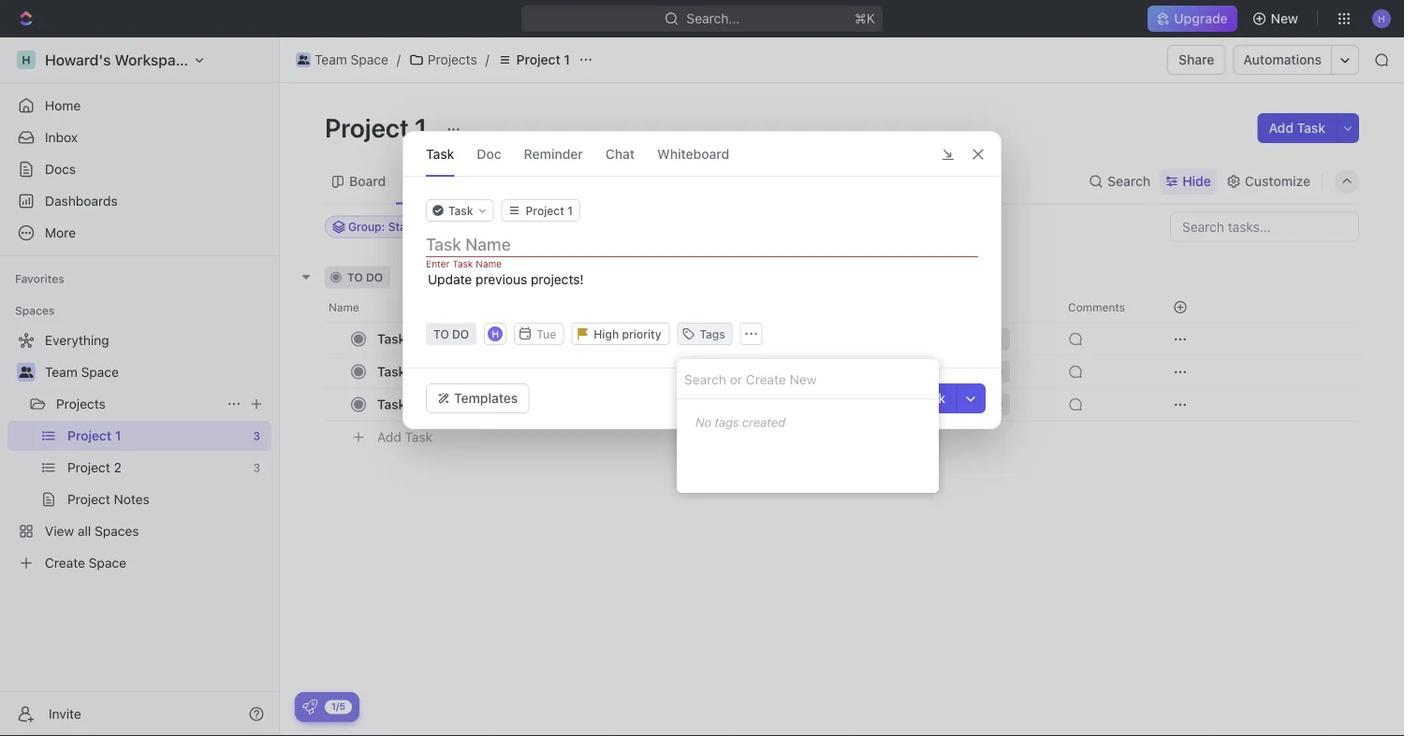 Task type: vqa. For each thing, say whether or not it's contained in the screenshot.
Let's do a quick tour to get you started Select
no



Task type: locate. For each thing, give the bounding box(es) containing it.
0 horizontal spatial space
[[81, 365, 119, 380]]

0 vertical spatial add task
[[1269, 120, 1325, 136]]

user group image
[[297, 55, 309, 65], [19, 367, 33, 378]]

do
[[366, 271, 383, 284]]

0 horizontal spatial team
[[45, 365, 78, 380]]

1 horizontal spatial team space link
[[291, 49, 393, 71]]

share
[[1179, 52, 1214, 67]]

0 vertical spatial team space
[[315, 52, 388, 67]]

add task button up ‎task 1 link
[[441, 266, 520, 289]]

1/5
[[331, 702, 345, 712]]

0 vertical spatial team space link
[[291, 49, 393, 71]]

team space link
[[291, 49, 393, 71], [45, 358, 268, 388]]

add task button
[[1258, 113, 1337, 143], [441, 266, 520, 289], [369, 426, 440, 449]]

projects link
[[404, 49, 482, 71], [56, 389, 219, 419]]

2 vertical spatial 1
[[409, 331, 415, 347]]

doc
[[477, 146, 501, 161]]

task right create
[[917, 391, 945, 406]]

add up customize
[[1269, 120, 1294, 136]]

‎task inside ‎task 1 link
[[377, 331, 406, 347]]

2 ‎task from the top
[[377, 364, 406, 380]]

‎task for ‎task 2
[[377, 364, 406, 380]]

whiteboard
[[657, 146, 729, 161]]

/
[[397, 52, 401, 67], [485, 52, 489, 67]]

inbox link
[[7, 123, 271, 153]]

to do
[[347, 271, 383, 284]]

search
[[1107, 174, 1151, 189]]

sidebar navigation
[[0, 37, 280, 737]]

0 horizontal spatial projects
[[56, 396, 106, 412]]

0 horizontal spatial add task
[[377, 430, 433, 445]]

new
[[1271, 11, 1298, 26]]

0 vertical spatial add
[[1269, 120, 1294, 136]]

team space inside sidebar 'navigation'
[[45, 365, 119, 380]]

add task button up customize
[[1258, 113, 1337, 143]]

space inside sidebar 'navigation'
[[81, 365, 119, 380]]

task button
[[426, 132, 454, 176]]

0 vertical spatial 1
[[564, 52, 570, 67]]

3
[[409, 397, 417, 412]]

home
[[45, 98, 81, 113]]

no
[[696, 416, 711, 430]]

space
[[351, 52, 388, 67], [81, 365, 119, 380]]

0 vertical spatial space
[[351, 52, 388, 67]]

1 horizontal spatial user group image
[[297, 55, 309, 65]]

1 vertical spatial add task
[[463, 271, 513, 284]]

1 inside ‎task 1 link
[[409, 331, 415, 347]]

1
[[564, 52, 570, 67], [415, 112, 427, 143], [409, 331, 415, 347]]

projects link inside tree
[[56, 389, 219, 419]]

1 vertical spatial ‎task
[[377, 364, 406, 380]]

1 vertical spatial add
[[463, 271, 485, 284]]

onboarding checklist button element
[[302, 700, 317, 715]]

1 ‎task from the top
[[377, 331, 406, 347]]

1 vertical spatial team space link
[[45, 358, 268, 388]]

1 horizontal spatial projects
[[428, 52, 477, 67]]

task down 3
[[405, 430, 433, 445]]

1 vertical spatial space
[[81, 365, 119, 380]]

2 horizontal spatial add
[[1269, 120, 1294, 136]]

board link
[[345, 168, 386, 195]]

2 vertical spatial add
[[377, 430, 401, 445]]

tags
[[715, 416, 739, 430]]

table
[[637, 174, 670, 189]]

project 1
[[516, 52, 570, 67], [325, 112, 433, 143]]

hide button
[[1160, 168, 1217, 195]]

chat
[[605, 146, 635, 161]]

dialog
[[403, 131, 1002, 430]]

no tags created
[[696, 416, 785, 430]]

‎task up ‎task 2
[[377, 331, 406, 347]]

0 horizontal spatial user group image
[[19, 367, 33, 378]]

0 vertical spatial projects link
[[404, 49, 482, 71]]

add down the task 3
[[377, 430, 401, 445]]

Task Name text field
[[426, 233, 982, 256]]

1 vertical spatial team space
[[45, 365, 119, 380]]

list link
[[417, 168, 443, 195]]

1 vertical spatial team
[[45, 365, 78, 380]]

add task up customize
[[1269, 120, 1325, 136]]

0 horizontal spatial /
[[397, 52, 401, 67]]

1 horizontal spatial team
[[315, 52, 347, 67]]

1 vertical spatial projects link
[[56, 389, 219, 419]]

1 vertical spatial project
[[325, 112, 409, 143]]

1 horizontal spatial team space
[[315, 52, 388, 67]]

0 vertical spatial ‎task
[[377, 331, 406, 347]]

docs link
[[7, 154, 271, 184]]

add up ‎task 1 link
[[463, 271, 485, 284]]

‎task
[[377, 331, 406, 347], [377, 364, 406, 380]]

0 horizontal spatial projects link
[[56, 389, 219, 419]]

reminder button
[[524, 132, 583, 176]]

add
[[1269, 120, 1294, 136], [463, 271, 485, 284], [377, 430, 401, 445]]

1 vertical spatial projects
[[56, 396, 106, 412]]

0 horizontal spatial project
[[325, 112, 409, 143]]

projects
[[428, 52, 477, 67], [56, 396, 106, 412]]

0 vertical spatial team
[[315, 52, 347, 67]]

tags
[[700, 328, 725, 341]]

task up customize
[[1297, 120, 1325, 136]]

user group image inside tree
[[19, 367, 33, 378]]

search button
[[1083, 168, 1156, 195]]

table link
[[633, 168, 670, 195]]

project
[[516, 52, 560, 67], [325, 112, 409, 143]]

1 vertical spatial user group image
[[19, 367, 33, 378]]

1 horizontal spatial project 1
[[516, 52, 570, 67]]

1 horizontal spatial add task
[[463, 271, 513, 284]]

add for the topmost add task button
[[1269, 120, 1294, 136]]

spaces
[[15, 304, 55, 317]]

task
[[1297, 120, 1325, 136], [426, 146, 454, 161], [488, 271, 513, 284], [917, 391, 945, 406], [377, 397, 406, 412], [405, 430, 433, 445]]

0 horizontal spatial project 1
[[325, 112, 433, 143]]

add task down the task 3
[[377, 430, 433, 445]]

add task
[[1269, 120, 1325, 136], [463, 271, 513, 284], [377, 430, 433, 445]]

board
[[349, 174, 386, 189]]

1 horizontal spatial space
[[351, 52, 388, 67]]

whiteboard button
[[657, 132, 729, 176]]

2 horizontal spatial add task
[[1269, 120, 1325, 136]]

upgrade link
[[1148, 6, 1237, 32]]

tree containing team space
[[7, 326, 271, 578]]

calendar
[[478, 174, 533, 189]]

0 vertical spatial project
[[516, 52, 560, 67]]

1 horizontal spatial /
[[485, 52, 489, 67]]

1 horizontal spatial add
[[463, 271, 485, 284]]

tags button
[[677, 323, 733, 345]]

add task button down the task 3
[[369, 426, 440, 449]]

1 horizontal spatial projects link
[[404, 49, 482, 71]]

tree
[[7, 326, 271, 578]]

add for add task button to the bottom
[[377, 430, 401, 445]]

add task up ‎task 1 link
[[463, 271, 513, 284]]

dialog containing task
[[403, 131, 1002, 430]]

dashboards link
[[7, 186, 271, 216]]

‎task left '2'
[[377, 364, 406, 380]]

reminder
[[524, 146, 583, 161]]

Search or Create New text field
[[677, 359, 939, 400]]

task right update
[[488, 271, 513, 284]]

team space
[[315, 52, 388, 67], [45, 365, 119, 380]]

0 horizontal spatial team space
[[45, 365, 119, 380]]

created
[[742, 416, 785, 430]]

automations button
[[1234, 46, 1331, 74]]

0 vertical spatial project 1
[[516, 52, 570, 67]]

0 horizontal spatial add
[[377, 430, 401, 445]]

0 horizontal spatial team space link
[[45, 358, 268, 388]]

2 vertical spatial add task button
[[369, 426, 440, 449]]

team
[[315, 52, 347, 67], [45, 365, 78, 380]]

‎task inside '‎task 2' link
[[377, 364, 406, 380]]



Task type: describe. For each thing, give the bounding box(es) containing it.
task inside button
[[917, 391, 945, 406]]

‎task 1
[[377, 331, 415, 347]]

1 horizontal spatial project
[[516, 52, 560, 67]]

gantt
[[568, 174, 602, 189]]

customize
[[1245, 174, 1310, 189]]

team space link inside tree
[[45, 358, 268, 388]]

list
[[420, 174, 443, 189]]

hide
[[1182, 174, 1211, 189]]

team inside tree
[[45, 365, 78, 380]]

Search tasks... text field
[[1171, 213, 1358, 241]]

share button
[[1167, 45, 1226, 75]]

1 vertical spatial add task button
[[441, 266, 520, 289]]

create task
[[872, 391, 945, 406]]

to
[[347, 271, 363, 284]]

1 inside the project 1 link
[[564, 52, 570, 67]]

2 vertical spatial add task
[[377, 430, 433, 445]]

create
[[872, 391, 914, 406]]

upgrade
[[1174, 11, 1228, 26]]

‎task for ‎task 1
[[377, 331, 406, 347]]

create task button
[[861, 384, 957, 414]]

⌘k
[[855, 11, 875, 26]]

task 3
[[377, 397, 417, 412]]

tree inside sidebar 'navigation'
[[7, 326, 271, 578]]

projects!
[[531, 272, 584, 287]]

home link
[[7, 91, 271, 121]]

doc button
[[477, 132, 501, 176]]

favorites button
[[7, 268, 72, 290]]

2
[[409, 364, 417, 380]]

customize button
[[1220, 168, 1316, 195]]

new button
[[1245, 4, 1310, 34]]

update
[[428, 272, 472, 287]]

task up list
[[426, 146, 454, 161]]

search...
[[687, 11, 740, 26]]

tags button
[[677, 323, 733, 345]]

‎task 1 link
[[373, 326, 649, 353]]

projects inside sidebar 'navigation'
[[56, 396, 106, 412]]

‎task 2
[[377, 364, 417, 380]]

1 vertical spatial 1
[[415, 112, 427, 143]]

task 3 link
[[373, 391, 649, 418]]

dashboards
[[45, 193, 118, 209]]

calendar link
[[474, 168, 533, 195]]

project 1 link
[[493, 49, 575, 71]]

gantt link
[[564, 168, 602, 195]]

chat button
[[605, 132, 635, 176]]

‎task 2 link
[[373, 359, 649, 386]]

2 / from the left
[[485, 52, 489, 67]]

previous
[[476, 272, 527, 287]]

docs
[[45, 161, 76, 177]]

1 / from the left
[[397, 52, 401, 67]]

onboarding checklist button image
[[302, 700, 317, 715]]

invite
[[49, 707, 81, 722]]

1 vertical spatial project 1
[[325, 112, 433, 143]]

favorites
[[15, 272, 64, 286]]

update previous projects!
[[428, 272, 584, 287]]

automations
[[1244, 52, 1322, 67]]

task left 3
[[377, 397, 406, 412]]

0 vertical spatial user group image
[[297, 55, 309, 65]]

0 vertical spatial projects
[[428, 52, 477, 67]]

0 vertical spatial add task button
[[1258, 113, 1337, 143]]

inbox
[[45, 130, 78, 145]]



